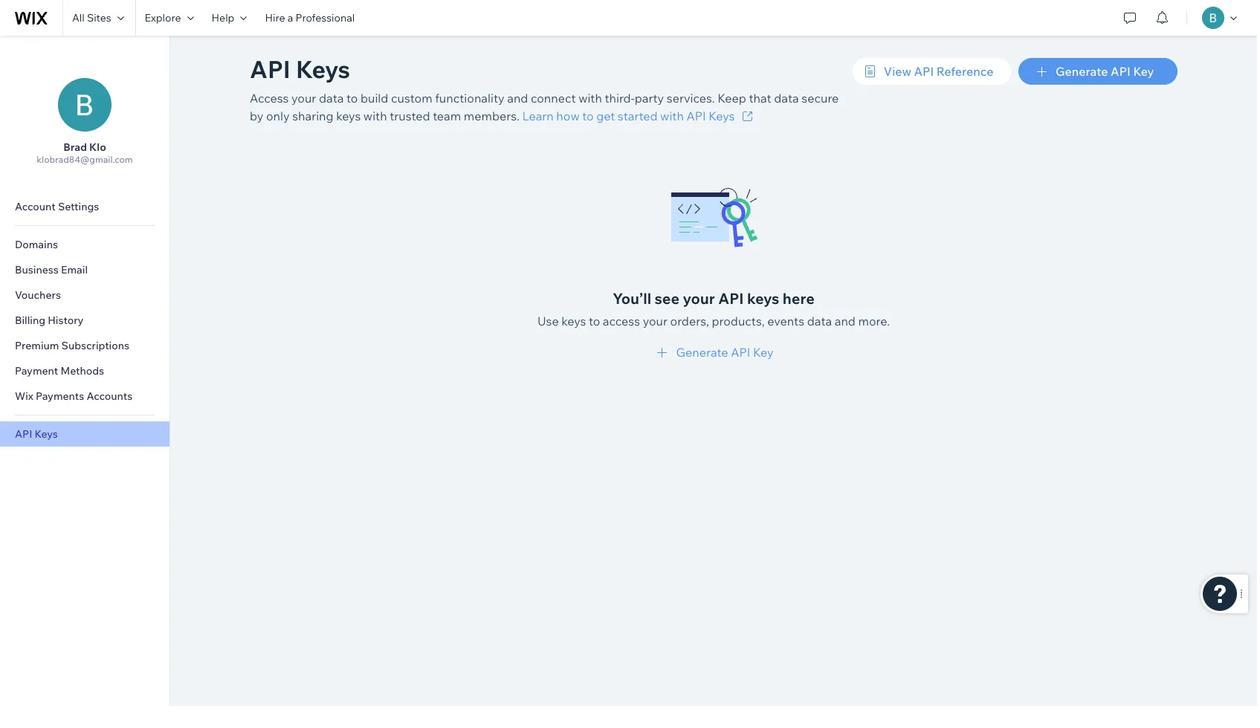 Task type: describe. For each thing, give the bounding box(es) containing it.
how
[[557, 109, 580, 123]]

sidebar element
[[0, 36, 170, 707]]

get
[[597, 109, 615, 123]]

a
[[288, 11, 293, 25]]

help
[[212, 11, 235, 25]]

api keys inside the sidebar 'element'
[[15, 428, 58, 441]]

billing
[[15, 314, 45, 327]]

klo
[[89, 141, 106, 154]]

professional
[[296, 11, 355, 25]]

view
[[884, 64, 912, 79]]

0 vertical spatial api keys
[[250, 54, 350, 84]]

you'll
[[613, 289, 652, 308]]

learn how to get started with api keys link
[[523, 107, 758, 125]]

started
[[618, 109, 658, 123]]

settings
[[58, 200, 99, 214]]

api inside the you'll see your api keys here use keys to access your orders, products, events data and more.
[[719, 289, 744, 308]]

premium subscriptions
[[15, 339, 129, 353]]

keys inside api keys link
[[35, 428, 58, 441]]

0 horizontal spatial data
[[319, 91, 344, 106]]

your inside access your data to build custom functionality and connect with third-party services. keep that data secure by only sharing keys with trusted team members.
[[292, 91, 316, 106]]

keep
[[718, 91, 747, 106]]

payment methods link
[[0, 359, 170, 384]]

1 vertical spatial to
[[583, 109, 594, 123]]

learn how to get started with api keys
[[523, 109, 735, 123]]

hire a professional link
[[256, 0, 364, 36]]

1 horizontal spatial data
[[775, 91, 800, 106]]

access
[[250, 91, 289, 106]]

data inside the you'll see your api keys here use keys to access your orders, products, events data and more.
[[808, 314, 833, 329]]

2 vertical spatial keys
[[562, 314, 586, 329]]

and inside access your data to build custom functionality and connect with third-party services. keep that data secure by only sharing keys with trusted team members.
[[507, 91, 528, 106]]

account
[[15, 200, 56, 214]]

learn
[[523, 109, 554, 123]]

view api reference
[[884, 64, 994, 79]]

account settings
[[15, 200, 99, 214]]

1 horizontal spatial with
[[579, 91, 602, 106]]

generate for the left the generate api key button
[[677, 345, 729, 360]]

business email
[[15, 263, 88, 277]]

that
[[749, 91, 772, 106]]

you'll see your api keys here use keys to access your orders, products, events data and more.
[[538, 289, 890, 329]]

events
[[768, 314, 805, 329]]

billing history link
[[0, 308, 170, 333]]

build
[[361, 91, 389, 106]]

use
[[538, 314, 559, 329]]

payment methods
[[15, 365, 104, 378]]

to inside access your data to build custom functionality and connect with third-party services. keep that data secure by only sharing keys with trusted team members.
[[347, 91, 358, 106]]

vouchers link
[[0, 283, 170, 308]]

reference
[[937, 64, 994, 79]]

keys inside access your data to build custom functionality and connect with third-party services. keep that data secure by only sharing keys with trusted team members.
[[336, 109, 361, 123]]

2 vertical spatial your
[[643, 314, 668, 329]]

services.
[[667, 91, 715, 106]]

business email link
[[0, 257, 170, 283]]

2 horizontal spatial keys
[[748, 289, 780, 308]]

2 horizontal spatial your
[[683, 289, 716, 308]]

products,
[[712, 314, 765, 329]]

help button
[[203, 0, 256, 36]]



Task type: vqa. For each thing, say whether or not it's contained in the screenshot.
Wix Payments Accounts
yes



Task type: locate. For each thing, give the bounding box(es) containing it.
more.
[[859, 314, 890, 329]]

data up sharing
[[319, 91, 344, 106]]

your up sharing
[[292, 91, 316, 106]]

keys down keep
[[709, 109, 735, 123]]

0 horizontal spatial with
[[364, 109, 387, 123]]

1 vertical spatial generate
[[677, 345, 729, 360]]

2 horizontal spatial data
[[808, 314, 833, 329]]

secure
[[802, 91, 839, 106]]

domains
[[15, 238, 58, 251]]

api keys link
[[0, 422, 170, 447]]

1 vertical spatial keys
[[709, 109, 735, 123]]

2 horizontal spatial keys
[[709, 109, 735, 123]]

trusted
[[390, 109, 430, 123]]

0 horizontal spatial keys
[[35, 428, 58, 441]]

premium
[[15, 339, 59, 353]]

api inside the sidebar 'element'
[[15, 428, 32, 441]]

brad klo klobrad84@gmail.com
[[37, 141, 133, 165]]

your down see
[[643, 314, 668, 329]]

premium subscriptions link
[[0, 333, 170, 359]]

keys down payments
[[35, 428, 58, 441]]

wix
[[15, 390, 33, 403]]

0 horizontal spatial generate api key
[[677, 345, 774, 360]]

to left build
[[347, 91, 358, 106]]

api
[[250, 54, 291, 84], [915, 64, 935, 79], [1111, 64, 1131, 79], [687, 109, 706, 123], [719, 289, 744, 308], [731, 345, 751, 360], [15, 428, 32, 441]]

0 horizontal spatial generate
[[677, 345, 729, 360]]

with down build
[[364, 109, 387, 123]]

api keys
[[250, 54, 350, 84], [15, 428, 58, 441]]

generate
[[1056, 64, 1109, 79], [677, 345, 729, 360]]

0 vertical spatial to
[[347, 91, 358, 106]]

0 horizontal spatial and
[[507, 91, 528, 106]]

0 vertical spatial generate
[[1056, 64, 1109, 79]]

0 vertical spatial keys
[[296, 54, 350, 84]]

and
[[507, 91, 528, 106], [835, 314, 856, 329]]

to left access
[[589, 314, 601, 329]]

0 horizontal spatial keys
[[336, 109, 361, 123]]

1 horizontal spatial generate
[[1056, 64, 1109, 79]]

key for top the generate api key button
[[1134, 64, 1155, 79]]

generate for top the generate api key button
[[1056, 64, 1109, 79]]

1 vertical spatial keys
[[748, 289, 780, 308]]

1 horizontal spatial your
[[643, 314, 668, 329]]

keys right use
[[562, 314, 586, 329]]

keys
[[296, 54, 350, 84], [709, 109, 735, 123], [35, 428, 58, 441]]

0 vertical spatial key
[[1134, 64, 1155, 79]]

2 vertical spatial keys
[[35, 428, 58, 441]]

by
[[250, 109, 264, 123]]

wix payments accounts link
[[0, 384, 170, 409]]

sites
[[87, 11, 111, 25]]

0 horizontal spatial key
[[754, 345, 774, 360]]

access your data to build custom functionality and connect with third-party services. keep that data secure by only sharing keys with trusted team members.
[[250, 91, 839, 123]]

2 vertical spatial to
[[589, 314, 601, 329]]

1 horizontal spatial generate api key
[[1056, 64, 1155, 79]]

all
[[72, 11, 85, 25]]

klobrad84@gmail.com
[[37, 154, 133, 165]]

methods
[[61, 365, 104, 378]]

to
[[347, 91, 358, 106], [583, 109, 594, 123], [589, 314, 601, 329]]

1 horizontal spatial generate api key button
[[1019, 58, 1178, 85]]

with
[[579, 91, 602, 106], [364, 109, 387, 123], [661, 109, 684, 123]]

see
[[655, 289, 680, 308]]

vouchers
[[15, 289, 61, 302]]

keys up sharing
[[296, 54, 350, 84]]

0 horizontal spatial your
[[292, 91, 316, 106]]

payment
[[15, 365, 58, 378]]

party
[[635, 91, 664, 106]]

key
[[1134, 64, 1155, 79], [754, 345, 774, 360]]

1 vertical spatial generate api key button
[[654, 344, 774, 362]]

keys down build
[[336, 109, 361, 123]]

keys
[[336, 109, 361, 123], [748, 289, 780, 308], [562, 314, 586, 329]]

1 horizontal spatial key
[[1134, 64, 1155, 79]]

1 vertical spatial and
[[835, 314, 856, 329]]

0 vertical spatial your
[[292, 91, 316, 106]]

and up learn at the top left of page
[[507, 91, 528, 106]]

wix payments accounts
[[15, 390, 133, 403]]

0 vertical spatial generate api key button
[[1019, 58, 1178, 85]]

1 vertical spatial key
[[754, 345, 774, 360]]

to inside the you'll see your api keys here use keys to access your orders, products, events data and more.
[[589, 314, 601, 329]]

all sites
[[72, 11, 111, 25]]

custom
[[391, 91, 433, 106]]

sharing
[[292, 109, 334, 123]]

email
[[61, 263, 88, 277]]

your
[[292, 91, 316, 106], [683, 289, 716, 308], [643, 314, 668, 329]]

billing history
[[15, 314, 84, 327]]

0 vertical spatial and
[[507, 91, 528, 106]]

third-
[[605, 91, 635, 106]]

generate api key button
[[1019, 58, 1178, 85], [654, 344, 774, 362]]

your up orders,
[[683, 289, 716, 308]]

1 horizontal spatial keys
[[296, 54, 350, 84]]

view api reference link
[[853, 58, 1012, 85]]

brad
[[63, 141, 87, 154]]

2 horizontal spatial with
[[661, 109, 684, 123]]

with down services.
[[661, 109, 684, 123]]

business
[[15, 263, 59, 277]]

access
[[603, 314, 641, 329]]

0 horizontal spatial api keys
[[15, 428, 58, 441]]

and inside the you'll see your api keys here use keys to access your orders, products, events data and more.
[[835, 314, 856, 329]]

orders,
[[671, 314, 710, 329]]

keys inside learn how to get started with api keys link
[[709, 109, 735, 123]]

data right that
[[775, 91, 800, 106]]

1 horizontal spatial api keys
[[250, 54, 350, 84]]

1 horizontal spatial and
[[835, 314, 856, 329]]

1 vertical spatial api keys
[[15, 428, 58, 441]]

team
[[433, 109, 461, 123]]

api keys up access
[[250, 54, 350, 84]]

key for the left the generate api key button
[[754, 345, 774, 360]]

0 vertical spatial generate api key
[[1056, 64, 1155, 79]]

generate api key for the left the generate api key button
[[677, 345, 774, 360]]

1 horizontal spatial keys
[[562, 314, 586, 329]]

data down here
[[808, 314, 833, 329]]

account settings link
[[0, 194, 170, 219]]

hire a professional
[[265, 11, 355, 25]]

0 horizontal spatial generate api key button
[[654, 344, 774, 362]]

generate api key
[[1056, 64, 1155, 79], [677, 345, 774, 360]]

1 vertical spatial your
[[683, 289, 716, 308]]

api keys down the 'wix'
[[15, 428, 58, 441]]

here
[[783, 289, 815, 308]]

with up "get"
[[579, 91, 602, 106]]

accounts
[[87, 390, 133, 403]]

0 vertical spatial keys
[[336, 109, 361, 123]]

subscriptions
[[61, 339, 129, 353]]

1 vertical spatial generate api key
[[677, 345, 774, 360]]

keys up the 'events'
[[748, 289, 780, 308]]

generate api key for top the generate api key button
[[1056, 64, 1155, 79]]

explore
[[145, 11, 181, 25]]

only
[[266, 109, 290, 123]]

data
[[319, 91, 344, 106], [775, 91, 800, 106], [808, 314, 833, 329]]

to left "get"
[[583, 109, 594, 123]]

functionality
[[435, 91, 505, 106]]

history
[[48, 314, 84, 327]]

members.
[[464, 109, 520, 123]]

payments
[[36, 390, 84, 403]]

and left more.
[[835, 314, 856, 329]]

domains link
[[0, 232, 170, 257]]

connect
[[531, 91, 576, 106]]

hire
[[265, 11, 285, 25]]



